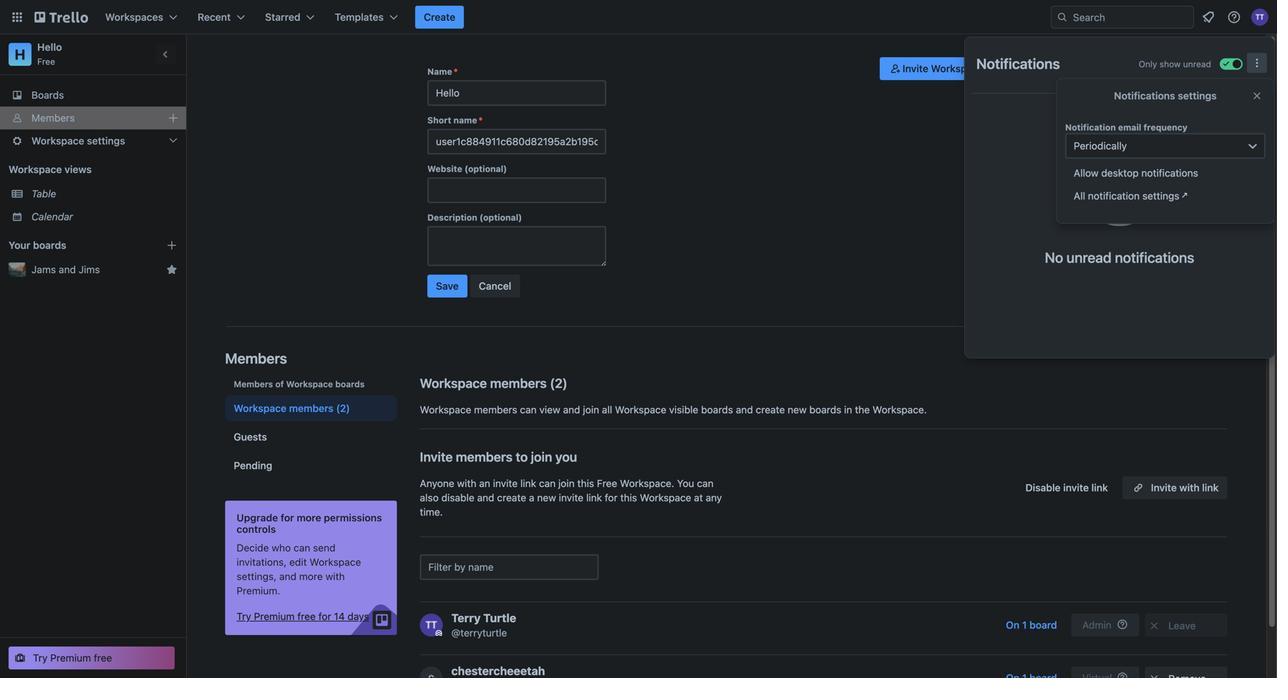 Task type: locate. For each thing, give the bounding box(es) containing it.
more
[[297, 512, 321, 524], [299, 571, 323, 583]]

turtle
[[483, 612, 516, 625]]

1 vertical spatial settings
[[87, 135, 125, 147]]

workspace inside anyone with an invite link can join this free workspace. you can also disable and create a new invite link for this workspace at any time.
[[640, 492, 691, 504]]

table link
[[31, 187, 178, 201]]

(
[[550, 376, 555, 391]]

1 vertical spatial try
[[33, 653, 48, 664]]

1 horizontal spatial *
[[479, 115, 483, 125]]

invite right the disable
[[1063, 482, 1089, 494]]

(optional) for description (optional)
[[480, 213, 522, 223]]

time.
[[420, 506, 443, 518]]

with inside button
[[1180, 482, 1200, 494]]

0 horizontal spatial new
[[537, 492, 556, 504]]

notifications up all notification settings link
[[1141, 167, 1198, 179]]

save button
[[427, 275, 467, 298]]

invite
[[493, 478, 518, 490], [1063, 482, 1089, 494], [559, 492, 584, 504]]

notifications for notifications settings
[[1114, 90, 1175, 102]]

try for try premium free
[[33, 653, 48, 664]]

0 vertical spatial *
[[454, 67, 458, 77]]

1 horizontal spatial with
[[457, 478, 476, 490]]

None text field
[[427, 80, 606, 106], [427, 129, 606, 155], [427, 178, 606, 203], [427, 226, 606, 266], [427, 80, 606, 106], [427, 129, 606, 155], [427, 178, 606, 203], [427, 226, 606, 266]]

0 horizontal spatial invite
[[420, 450, 453, 465]]

0 horizontal spatial join
[[531, 450, 552, 465]]

settings for notifications settings
[[1178, 90, 1217, 102]]

0 vertical spatial notifications
[[1141, 167, 1198, 179]]

jams and jims
[[31, 264, 100, 276]]

organizationdetailform element
[[427, 66, 606, 304]]

1 vertical spatial workspace.
[[620, 478, 674, 490]]

0 vertical spatial this
[[577, 478, 594, 490]]

0 horizontal spatial premium
[[50, 653, 91, 664]]

settings down only show unread
[[1178, 90, 1217, 102]]

calendar
[[31, 211, 73, 223]]

2 horizontal spatial for
[[605, 492, 618, 504]]

disable invite link button
[[1017, 477, 1117, 500]]

members
[[31, 112, 75, 124], [225, 350, 287, 367], [234, 379, 273, 389]]

with inside anyone with an invite link can join this free workspace. you can also disable and create a new invite link for this workspace at any time.
[[457, 478, 476, 490]]

notifications inside button
[[1141, 167, 1198, 179]]

premium
[[254, 611, 295, 623], [50, 653, 91, 664]]

* right 'name'
[[479, 115, 483, 125]]

0 vertical spatial free
[[297, 611, 316, 623]]

1 horizontal spatial notifications
[[1114, 90, 1175, 102]]

0 horizontal spatial this
[[577, 478, 594, 490]]

workspace.
[[873, 404, 927, 416], [620, 478, 674, 490]]

also
[[420, 492, 439, 504]]

1 horizontal spatial create
[[756, 404, 785, 416]]

1 vertical spatial premium
[[50, 653, 91, 664]]

0 horizontal spatial notifications
[[976, 55, 1060, 72]]

settings for workspace settings
[[87, 135, 125, 147]]

0 vertical spatial sm image
[[888, 62, 903, 76]]

can up edit
[[294, 542, 310, 554]]

invite right an
[[493, 478, 518, 490]]

on 1 board
[[1006, 620, 1057, 631]]

for inside button
[[318, 611, 331, 623]]

your boards with 1 items element
[[9, 237, 145, 254]]

0 vertical spatial more
[[297, 512, 321, 524]]

0 horizontal spatial try
[[33, 653, 48, 664]]

1 vertical spatial notifications
[[1114, 90, 1175, 102]]

boards inside your boards with 1 items element
[[33, 239, 66, 251]]

create inside anyone with an invite link can join this free workspace. you can also disable and create a new invite link for this workspace at any time.
[[497, 492, 526, 504]]

can down 'you'
[[539, 478, 556, 490]]

0 vertical spatial invite
[[903, 63, 928, 74]]

and left jims
[[59, 264, 76, 276]]

join left all at the left bottom
[[583, 404, 599, 416]]

invite right a
[[559, 492, 584, 504]]

1 vertical spatial notifications
[[1115, 249, 1194, 266]]

more down edit
[[299, 571, 323, 583]]

more up send on the bottom of the page
[[297, 512, 321, 524]]

guests link
[[225, 425, 397, 450]]

settings,
[[237, 571, 277, 583]]

sm image
[[888, 62, 903, 76], [1147, 619, 1162, 634], [1147, 672, 1162, 679]]

1 horizontal spatial this
[[620, 492, 637, 504]]

0 vertical spatial for
[[605, 492, 618, 504]]

sm image inside leave link
[[1147, 619, 1162, 634]]

1 horizontal spatial workspace members
[[420, 376, 547, 391]]

1 horizontal spatial new
[[788, 404, 807, 416]]

0 vertical spatial try
[[237, 611, 251, 623]]

all
[[602, 404, 612, 416]]

with inside upgrade for more permissions controls decide who can send invitations, edit workspace settings, and more with premium.
[[325, 571, 345, 583]]

)
[[563, 376, 568, 391]]

0 horizontal spatial free
[[37, 57, 55, 67]]

new inside anyone with an invite link can join this free workspace. you can also disable and create a new invite link for this workspace at any time.
[[537, 492, 556, 504]]

workspace inside popup button
[[31, 135, 84, 147]]

premium inside button
[[50, 653, 91, 664]]

only
[[1139, 59, 1157, 69]]

1 horizontal spatial join
[[558, 478, 575, 490]]

2 vertical spatial for
[[318, 611, 331, 623]]

your boards
[[9, 239, 66, 251]]

unread right show
[[1183, 59, 1211, 69]]

notifications for no unread notifications
[[1115, 249, 1194, 266]]

2 vertical spatial join
[[558, 478, 575, 490]]

terry turtle (terryturtle) image
[[1251, 9, 1269, 26]]

try premium free
[[33, 653, 112, 664]]

and inside anyone with an invite link can join this free workspace. you can also disable and create a new invite link for this workspace at any time.
[[477, 492, 494, 504]]

notifications down search image
[[976, 55, 1060, 72]]

1 vertical spatial free
[[94, 653, 112, 664]]

boards up (2)
[[335, 379, 365, 389]]

( 2 )
[[550, 376, 568, 391]]

notifications
[[976, 55, 1060, 72], [1114, 90, 1175, 102]]

0 vertical spatial notifications
[[976, 55, 1060, 72]]

1 vertical spatial sm image
[[1147, 619, 1162, 634]]

new
[[788, 404, 807, 416], [537, 492, 556, 504]]

workspace members left '('
[[420, 376, 547, 391]]

link
[[520, 478, 536, 490], [1092, 482, 1108, 494], [1202, 482, 1219, 494], [586, 492, 602, 504]]

join
[[583, 404, 599, 416], [531, 450, 552, 465], [558, 478, 575, 490]]

1 vertical spatial create
[[497, 492, 526, 504]]

try inside button
[[237, 611, 251, 623]]

2 horizontal spatial invite
[[1063, 482, 1089, 494]]

0 vertical spatial premium
[[254, 611, 295, 623]]

website (optional)
[[427, 164, 507, 174]]

1 vertical spatial members
[[225, 350, 287, 367]]

2 vertical spatial invite
[[1151, 482, 1177, 494]]

send
[[313, 542, 336, 554]]

1 vertical spatial *
[[479, 115, 483, 125]]

0 vertical spatial unread
[[1183, 59, 1211, 69]]

notification
[[1088, 190, 1140, 202]]

and down edit
[[279, 571, 296, 583]]

notifications for notifications
[[976, 55, 1060, 72]]

with for anyone
[[457, 478, 476, 490]]

invite
[[903, 63, 928, 74], [420, 450, 453, 465], [1151, 482, 1177, 494]]

create button
[[415, 6, 464, 29]]

periodically
[[1074, 140, 1127, 152]]

at
[[694, 492, 703, 504]]

0 horizontal spatial create
[[497, 492, 526, 504]]

0 horizontal spatial invite
[[493, 478, 518, 490]]

workspace. right the
[[873, 404, 927, 416]]

taco image
[[1081, 131, 1158, 226]]

and right visible
[[736, 404, 753, 416]]

2 vertical spatial sm image
[[1147, 672, 1162, 679]]

members down boards
[[31, 112, 75, 124]]

leave link
[[1145, 614, 1227, 637]]

controls
[[237, 524, 276, 535]]

(optional) right description
[[480, 213, 522, 223]]

for
[[605, 492, 618, 504], [281, 512, 294, 524], [318, 611, 331, 623]]

0 horizontal spatial for
[[281, 512, 294, 524]]

can
[[520, 404, 537, 416], [539, 478, 556, 490], [697, 478, 714, 490], [294, 542, 310, 554]]

Search field
[[1068, 6, 1193, 28]]

0 horizontal spatial free
[[94, 653, 112, 664]]

settings
[[1178, 90, 1217, 102], [87, 135, 125, 147], [1142, 190, 1180, 202]]

create
[[424, 11, 455, 23]]

workspace navigation collapse icon image
[[156, 44, 176, 64]]

invite with link button
[[1122, 477, 1227, 500]]

jams and jims link
[[31, 263, 160, 277]]

1 horizontal spatial free
[[597, 478, 617, 490]]

1 horizontal spatial for
[[318, 611, 331, 623]]

1 horizontal spatial free
[[297, 611, 316, 623]]

*
[[454, 67, 458, 77], [479, 115, 483, 125]]

1 horizontal spatial unread
[[1183, 59, 1211, 69]]

members left of
[[234, 379, 273, 389]]

join right to
[[531, 450, 552, 465]]

edit
[[289, 557, 307, 568]]

invite workspace members
[[903, 63, 1031, 74]]

1 vertical spatial (optional)
[[480, 213, 522, 223]]

create
[[756, 404, 785, 416], [497, 492, 526, 504]]

members up of
[[225, 350, 287, 367]]

sm image inside invite workspace members button
[[888, 62, 903, 76]]

jams
[[31, 264, 56, 276]]

workspaces button
[[97, 6, 186, 29]]

settings inside popup button
[[87, 135, 125, 147]]

members of workspace boards
[[234, 379, 365, 389]]

1 vertical spatial this
[[620, 492, 637, 504]]

in
[[844, 404, 852, 416]]

workspaces
[[105, 11, 163, 23]]

settings down allow desktop notifications button
[[1142, 190, 1180, 202]]

2 horizontal spatial invite
[[1151, 482, 1177, 494]]

templates button
[[326, 6, 407, 29]]

invite for invite members to join you
[[420, 450, 453, 465]]

boards link
[[0, 84, 186, 107]]

free
[[297, 611, 316, 623], [94, 653, 112, 664]]

workspace members down of
[[234, 403, 334, 414]]

0 vertical spatial workspace members
[[420, 376, 547, 391]]

workspace inside button
[[931, 63, 984, 74]]

cancel button
[[470, 275, 520, 298]]

h link
[[9, 43, 31, 66]]

0 vertical spatial workspace.
[[873, 404, 927, 416]]

boards up "jams"
[[33, 239, 66, 251]]

0 horizontal spatial unread
[[1067, 249, 1112, 266]]

on 1 board link
[[998, 614, 1066, 637]]

1 horizontal spatial invite
[[903, 63, 928, 74]]

short name *
[[427, 115, 483, 125]]

notifications down all notification settings link
[[1115, 249, 1194, 266]]

link inside button
[[1202, 482, 1219, 494]]

settings down members link
[[87, 135, 125, 147]]

0 vertical spatial free
[[37, 57, 55, 67]]

unread
[[1183, 59, 1211, 69], [1067, 249, 1112, 266]]

premium inside button
[[254, 611, 295, 623]]

0 horizontal spatial workspace.
[[620, 478, 674, 490]]

2 horizontal spatial with
[[1180, 482, 1200, 494]]

1 vertical spatial for
[[281, 512, 294, 524]]

1 vertical spatial invite
[[420, 450, 453, 465]]

unread right no
[[1067, 249, 1112, 266]]

views
[[64, 164, 92, 175]]

starred
[[265, 11, 300, 23]]

free inside button
[[94, 653, 112, 664]]

1 horizontal spatial premium
[[254, 611, 295, 623]]

1 vertical spatial workspace members
[[234, 403, 334, 414]]

hello link
[[37, 41, 62, 53]]

and
[[59, 264, 76, 276], [563, 404, 580, 416], [736, 404, 753, 416], [477, 492, 494, 504], [279, 571, 296, 583]]

hello free
[[37, 41, 62, 67]]

0 horizontal spatial with
[[325, 571, 345, 583]]

new left "in"
[[788, 404, 807, 416]]

* right name
[[454, 67, 458, 77]]

1 horizontal spatial try
[[237, 611, 251, 623]]

and down an
[[477, 492, 494, 504]]

this
[[577, 478, 594, 490], [620, 492, 637, 504]]

show
[[1160, 59, 1181, 69]]

workspace. left you
[[620, 478, 674, 490]]

free inside button
[[297, 611, 316, 623]]

notifications down only
[[1114, 90, 1175, 102]]

0 horizontal spatial workspace members
[[234, 403, 334, 414]]

all notification settings
[[1074, 190, 1180, 202]]

join down 'you'
[[558, 478, 575, 490]]

1 horizontal spatial workspace.
[[873, 404, 927, 416]]

boards left "in"
[[809, 404, 841, 416]]

permissions
[[324, 512, 382, 524]]

0 vertical spatial (optional)
[[465, 164, 507, 174]]

(optional) right website
[[465, 164, 507, 174]]

try inside button
[[33, 653, 48, 664]]

1 vertical spatial free
[[597, 478, 617, 490]]

0 vertical spatial settings
[[1178, 90, 1217, 102]]

new right a
[[537, 492, 556, 504]]

invite workspace members button
[[880, 57, 1039, 80]]

0 horizontal spatial *
[[454, 67, 458, 77]]

2 horizontal spatial join
[[583, 404, 599, 416]]

1 vertical spatial new
[[537, 492, 556, 504]]



Task type: describe. For each thing, give the bounding box(es) containing it.
boards
[[31, 89, 64, 101]]

2 vertical spatial settings
[[1142, 190, 1180, 202]]

only show unread
[[1139, 59, 1211, 69]]

try premium free for 14 days button
[[237, 610, 369, 624]]

disable
[[441, 492, 474, 504]]

can inside upgrade for more permissions controls decide who can send invitations, edit workspace settings, and more with premium.
[[294, 542, 310, 554]]

invite for invite with link
[[1151, 482, 1177, 494]]

invite members to join you
[[420, 450, 577, 465]]

all
[[1074, 190, 1085, 202]]

workspace settings
[[31, 135, 125, 147]]

try for try premium free for 14 days
[[237, 611, 251, 623]]

for inside anyone with an invite link can join this free workspace. you can also disable and create a new invite link for this workspace at any time.
[[605, 492, 618, 504]]

switch to… image
[[10, 10, 24, 24]]

invite for invite workspace members
[[903, 63, 928, 74]]

invite with link
[[1151, 482, 1219, 494]]

workspace views
[[9, 164, 92, 175]]

notification
[[1065, 122, 1116, 132]]

add board image
[[166, 240, 178, 251]]

premium for try premium free for 14 days
[[254, 611, 295, 623]]

who
[[272, 542, 291, 554]]

0 vertical spatial members
[[31, 112, 75, 124]]

sm image for leave link
[[1147, 619, 1162, 634]]

try premium free button
[[9, 647, 175, 670]]

2
[[555, 376, 563, 391]]

workspace. inside anyone with an invite link can join this free workspace. you can also disable and create a new invite link for this workspace at any time.
[[620, 478, 674, 490]]

notifications for allow desktop notifications
[[1141, 167, 1198, 179]]

premium for try premium free
[[50, 653, 91, 664]]

to
[[516, 450, 528, 465]]

any
[[706, 492, 722, 504]]

terry turtle @terryturtle
[[451, 612, 516, 639]]

h
[[15, 46, 25, 63]]

back to home image
[[34, 6, 88, 29]]

days
[[348, 611, 369, 623]]

1 vertical spatial join
[[531, 450, 552, 465]]

all notification settings link
[[1065, 185, 1264, 208]]

website
[[427, 164, 462, 174]]

workspace settings button
[[0, 130, 186, 152]]

try premium free for 14 days
[[237, 611, 369, 623]]

free inside hello free
[[37, 57, 55, 67]]

boards right visible
[[701, 404, 733, 416]]

name *
[[427, 67, 458, 77]]

and inside upgrade for more permissions controls decide who can send invitations, edit workspace settings, and more with premium.
[[279, 571, 296, 583]]

2 vertical spatial members
[[234, 379, 273, 389]]

Filter by name text field
[[420, 555, 599, 581]]

no
[[1045, 249, 1063, 266]]

can left "view"
[[520, 404, 537, 416]]

frequency
[[1144, 122, 1188, 132]]

guests
[[234, 431, 267, 443]]

1 vertical spatial unread
[[1067, 249, 1112, 266]]

premium.
[[237, 585, 280, 597]]

visible
[[669, 404, 698, 416]]

view
[[539, 404, 560, 416]]

templates
[[335, 11, 384, 23]]

no unread notifications
[[1045, 249, 1194, 266]]

join inside anyone with an invite link can join this free workspace. you can also disable and create a new invite link for this workspace at any time.
[[558, 478, 575, 490]]

0 vertical spatial new
[[788, 404, 807, 416]]

leave
[[1168, 620, 1196, 632]]

(2)
[[336, 403, 350, 414]]

0 vertical spatial create
[[756, 404, 785, 416]]

starred button
[[257, 6, 323, 29]]

search image
[[1057, 11, 1068, 23]]

0 notifications image
[[1200, 9, 1217, 26]]

(optional) for website (optional)
[[465, 164, 507, 174]]

the
[[855, 404, 870, 416]]

with for invite
[[1180, 482, 1200, 494]]

you
[[555, 450, 577, 465]]

sm image for invite workspace members button at the right of the page
[[888, 62, 903, 76]]

allow desktop notifications
[[1074, 167, 1198, 179]]

14
[[334, 611, 345, 623]]

upgrade for more permissions controls decide who can send invitations, edit workspace settings, and more with premium.
[[237, 512, 382, 597]]

1 horizontal spatial invite
[[559, 492, 584, 504]]

short
[[427, 115, 451, 125]]

invite inside "button"
[[1063, 482, 1089, 494]]

table
[[31, 188, 56, 200]]

description (optional)
[[427, 213, 522, 223]]

1 vertical spatial more
[[299, 571, 323, 583]]

email
[[1118, 122, 1141, 132]]

description
[[427, 213, 477, 223]]

board
[[1030, 620, 1057, 631]]

admin button
[[1071, 614, 1139, 637]]

recent
[[198, 11, 231, 23]]

can up at
[[697, 478, 714, 490]]

workspace inside upgrade for more permissions controls decide who can send invitations, edit workspace settings, and more with premium.
[[310, 557, 361, 568]]

for inside upgrade for more permissions controls decide who can send invitations, edit workspace settings, and more with premium.
[[281, 512, 294, 524]]

members link
[[0, 107, 186, 130]]

decide
[[237, 542, 269, 554]]

notification email frequency
[[1065, 122, 1188, 132]]

1
[[1022, 620, 1027, 631]]

save
[[436, 280, 459, 292]]

pending link
[[225, 453, 397, 479]]

calendar link
[[31, 210, 178, 224]]

and inside jams and jims link
[[59, 264, 76, 276]]

name
[[427, 67, 452, 77]]

starred icon image
[[166, 264, 178, 276]]

hello
[[37, 41, 62, 53]]

chestercheeetah
[[451, 665, 545, 678]]

primary element
[[0, 0, 1277, 34]]

@terryturtle
[[451, 627, 507, 639]]

upgrade
[[237, 512, 278, 524]]

jims
[[79, 264, 100, 276]]

free for try premium free
[[94, 653, 112, 664]]

workspace members can view and join all workspace visible boards and create new boards in the workspace.
[[420, 404, 927, 416]]

notifications settings
[[1114, 90, 1217, 102]]

and right "view"
[[563, 404, 580, 416]]

open information menu image
[[1227, 10, 1241, 24]]

members inside button
[[986, 63, 1031, 74]]

link inside "button"
[[1092, 482, 1108, 494]]

disable
[[1026, 482, 1061, 494]]

your
[[9, 239, 30, 251]]

0 vertical spatial join
[[583, 404, 599, 416]]

disable invite link
[[1026, 482, 1108, 494]]

a
[[529, 492, 534, 504]]

you
[[677, 478, 694, 490]]

invitations,
[[237, 557, 287, 568]]

close popover image
[[1251, 90, 1263, 102]]

free for try premium free for 14 days
[[297, 611, 316, 623]]

an
[[479, 478, 490, 490]]

this member is an admin of this workspace. image
[[436, 631, 442, 637]]

pending
[[234, 460, 272, 472]]

free inside anyone with an invite link can join this free workspace. you can also disable and create a new invite link for this workspace at any time.
[[597, 478, 617, 490]]



Task type: vqa. For each thing, say whether or not it's contained in the screenshot.


